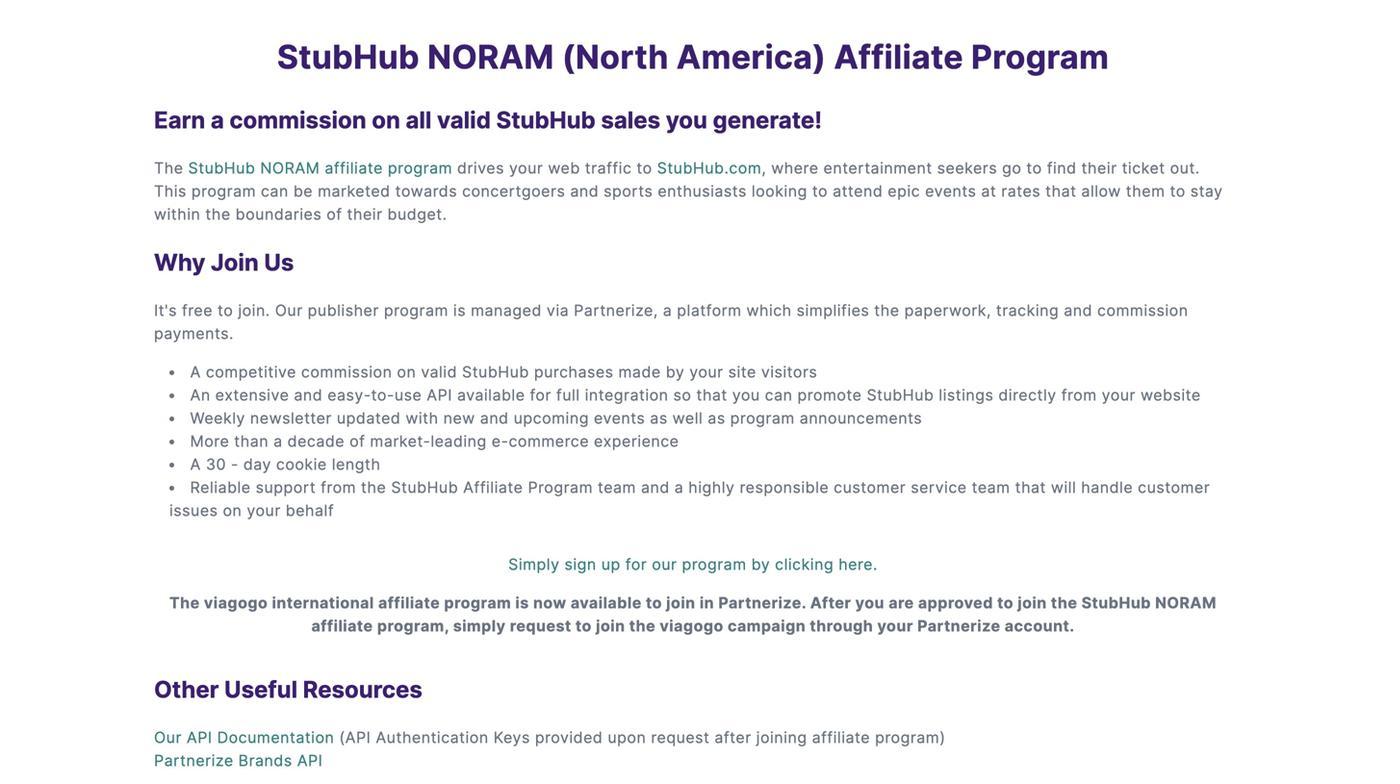 Task type: describe. For each thing, give the bounding box(es) containing it.
day
[[244, 455, 271, 474]]

1 a from the top
[[190, 363, 201, 382]]

(api
[[339, 729, 371, 748]]

is inside it's free to join. our publisher program is managed via partnerize, a platform which simplifies the paperwork, tracking and commission payments.
[[454, 301, 466, 320]]

1 vertical spatial api
[[187, 729, 212, 748]]

account.
[[1005, 617, 1075, 636]]

issues
[[169, 502, 218, 520]]

stay
[[1191, 182, 1224, 201]]

platform
[[677, 301, 742, 320]]

find
[[1047, 159, 1077, 178]]

after
[[715, 729, 752, 748]]

newsletter
[[250, 409, 332, 428]]

up
[[602, 556, 621, 574]]

visitors
[[762, 363, 818, 382]]

extensive
[[215, 386, 289, 405]]

the inside a competitive commission on valid stubhub purchases made by your site visitors an extensive and easy-to-use api available for full integration so that you can promote stubhub listings directly from your website weekly newsletter updated with new and upcoming events as well as program announcements more than a decade of market-leading e-commerce experience a 30 - day cookie length reliable support from the stubhub affiliate program team and a highly responsible customer service team that will handle customer issues on your behalf
[[361, 479, 386, 497]]

updated
[[337, 409, 401, 428]]

useful
[[224, 676, 298, 704]]

simply sign up for our program by clicking here. link
[[509, 554, 878, 577]]

authentication
[[376, 729, 489, 748]]

noram inside the viagogo international affiliate program is now available to join in partnerize.  after you are approved to join the stubhub noram affiliate program, simply request to join the viagogo campaign through your partnerize account.
[[1156, 594, 1217, 613]]

now
[[533, 594, 567, 613]]

a down newsletter
[[274, 432, 283, 451]]

leading
[[431, 432, 487, 451]]

clicking
[[775, 556, 834, 574]]

to-
[[371, 386, 395, 405]]

be
[[294, 182, 313, 201]]

other useful resources
[[154, 676, 423, 704]]

the up 'account.'
[[1052, 594, 1078, 613]]

that inside , where entertainment seekers go to find their ticket out. this program can be marketed towards concertgoers and sports enthusiasts looking to attend epic events at rates that allow them to stay within the boundaries of their budget.
[[1046, 182, 1077, 201]]

sales
[[601, 106, 661, 134]]

a competitive commission on valid stubhub purchases made by your site visitors an extensive and easy-to-use api available for full integration so that you can promote stubhub listings directly from your website weekly newsletter updated with new and upcoming events as well as program announcements more than a decade of market-leading e-commerce experience a 30 - day cookie length reliable support from the stubhub affiliate program team and a highly responsible customer service team that will handle customer issues on your behalf
[[169, 363, 1211, 520]]

affiliate up marketed
[[325, 159, 383, 178]]

website
[[1141, 386, 1201, 405]]

managed
[[471, 301, 542, 320]]

-
[[231, 455, 239, 474]]

sign
[[565, 556, 597, 574]]

0 vertical spatial valid
[[437, 106, 491, 134]]

1 horizontal spatial program
[[972, 37, 1110, 77]]

2 customer from the left
[[1138, 479, 1211, 497]]

1 horizontal spatial noram
[[428, 37, 554, 77]]

the for the stubhub noram affiliate program drives your web traffic to stubhub.com
[[154, 159, 183, 178]]

boundaries
[[236, 205, 322, 224]]

you inside the viagogo international affiliate program is now available to join in partnerize.  after you are approved to join the stubhub noram affiliate program, simply request to join the viagogo campaign through your partnerize account.
[[856, 594, 885, 613]]

the for the viagogo international affiliate program is now available to join in partnerize.  after you are approved to join the stubhub noram affiliate program, simply request to join the viagogo campaign through your partnerize account.
[[169, 594, 200, 613]]

so
[[674, 386, 692, 405]]

program)
[[875, 729, 946, 748]]

rates
[[1002, 182, 1041, 201]]

affiliate inside a competitive commission on valid stubhub purchases made by your site visitors an extensive and easy-to-use api available for full integration so that you can promote stubhub listings directly from your website weekly newsletter updated with new and upcoming events as well as program announcements more than a decade of market-leading e-commerce experience a 30 - day cookie length reliable support from the stubhub affiliate program team and a highly responsible customer service team that will handle customer issues on your behalf
[[463, 479, 523, 497]]

on for all
[[372, 106, 401, 134]]

commission for a competitive commission on valid stubhub purchases made by your site visitors an extensive and easy-to-use api available for full integration so that you can promote stubhub listings directly from your website weekly newsletter updated with new and upcoming events as well as program announcements more than a decade of market-leading e-commerce experience a 30 - day cookie length reliable support from the stubhub affiliate program team and a highly responsible customer service team that will handle customer issues on your behalf
[[301, 363, 392, 382]]

go
[[1003, 159, 1022, 178]]

site
[[729, 363, 757, 382]]

with
[[406, 409, 439, 428]]

approved
[[919, 594, 994, 613]]

1 team from the left
[[598, 479, 637, 497]]

to right go at right top
[[1027, 159, 1043, 178]]

it's
[[154, 301, 177, 320]]

marketed
[[318, 182, 391, 201]]

of inside a competitive commission on valid stubhub purchases made by your site visitors an extensive and easy-to-use api available for full integration so that you can promote stubhub listings directly from your website weekly newsletter updated with new and upcoming events as well as program announcements more than a decade of market-leading e-commerce experience a 30 - day cookie length reliable support from the stubhub affiliate program team and a highly responsible customer service team that will handle customer issues on your behalf
[[350, 432, 365, 451]]

behalf
[[286, 502, 334, 520]]

new
[[444, 409, 476, 428]]

free
[[182, 301, 213, 320]]

earn
[[154, 106, 205, 134]]

commission inside it's free to join. our publisher program is managed via partnerize, a platform which simplifies the paperwork, tracking and commission payments.
[[1098, 301, 1189, 320]]

announcements
[[800, 409, 923, 428]]

affiliate down international
[[311, 617, 373, 636]]

after
[[811, 594, 852, 613]]

to up 'account.'
[[998, 594, 1014, 613]]

it's free to join. our publisher program is managed via partnerize, a platform which simplifies the paperwork, tracking and commission payments.
[[154, 301, 1189, 343]]

2 horizontal spatial join
[[1018, 594, 1047, 613]]

events inside , where entertainment seekers go to find their ticket out. this program can be marketed towards concertgoers and sports enthusiasts looking to attend epic events at rates that allow them to stay within the boundaries of their budget.
[[925, 182, 977, 201]]

0 vertical spatial affiliate
[[834, 37, 964, 77]]

traffic
[[585, 159, 632, 178]]

in
[[700, 594, 715, 613]]

international
[[272, 594, 374, 613]]

allow
[[1082, 182, 1122, 201]]

why join us
[[154, 248, 294, 277]]

2 as from the left
[[708, 409, 726, 428]]

1 as from the left
[[650, 409, 668, 428]]

request inside our api documentation (api authentication keys provided upon request after joining affiliate program) partnerize brands api
[[651, 729, 710, 748]]

events inside a competitive commission on valid stubhub purchases made by your site visitors an extensive and easy-to-use api available for full integration so that you can promote stubhub listings directly from your website weekly newsletter updated with new and upcoming events as well as program announcements more than a decade of market-leading e-commerce experience a 30 - day cookie length reliable support from the stubhub affiliate program team and a highly responsible customer service team that will handle customer issues on your behalf
[[594, 409, 645, 428]]

1 horizontal spatial by
[[752, 556, 771, 574]]

our api documentation (api authentication keys provided upon request after joining affiliate program) partnerize brands api
[[154, 729, 946, 771]]

publisher
[[308, 301, 379, 320]]

weekly
[[190, 409, 245, 428]]

1 vertical spatial that
[[697, 386, 728, 405]]

1 customer from the left
[[834, 479, 906, 497]]

(north
[[562, 37, 669, 77]]

directly
[[999, 386, 1057, 405]]

to down out. at the right of the page
[[1170, 182, 1186, 201]]

of inside , where entertainment seekers go to find their ticket out. this program can be marketed towards concertgoers and sports enthusiasts looking to attend epic events at rates that allow them to stay within the boundaries of their budget.
[[327, 205, 342, 224]]

is inside the viagogo international affiliate program is now available to join in partnerize.  after you are approved to join the stubhub noram affiliate program, simply request to join the viagogo campaign through your partnerize account.
[[516, 594, 529, 613]]

1 horizontal spatial join
[[667, 594, 696, 613]]

competitive
[[206, 363, 297, 382]]

program,
[[377, 617, 449, 636]]

0 vertical spatial from
[[1062, 386, 1097, 405]]

more
[[190, 432, 229, 451]]

2 vertical spatial on
[[223, 502, 242, 520]]

drives
[[457, 159, 505, 178]]

program up in on the right bottom of the page
[[682, 556, 747, 574]]

0 horizontal spatial their
[[347, 205, 383, 224]]

joining
[[757, 729, 808, 748]]

length
[[332, 455, 381, 474]]

to down sign
[[576, 617, 592, 636]]

epic
[[888, 182, 921, 201]]

your left the 'website' in the right of the page
[[1102, 386, 1136, 405]]

program inside a competitive commission on valid stubhub purchases made by your site visitors an extensive and easy-to-use api available for full integration so that you can promote stubhub listings directly from your website weekly newsletter updated with new and upcoming events as well as program announcements more than a decade of market-leading e-commerce experience a 30 - day cookie length reliable support from the stubhub affiliate program team and a highly responsible customer service team that will handle customer issues on your behalf
[[528, 479, 593, 497]]

the down our
[[630, 617, 656, 636]]

campaign
[[728, 617, 806, 636]]

to down where
[[813, 182, 828, 201]]

seekers
[[938, 159, 998, 178]]

partnerize inside the viagogo international affiliate program is now available to join in partnerize.  after you are approved to join the stubhub noram affiliate program, simply request to join the viagogo campaign through your partnerize account.
[[918, 617, 1001, 636]]

stubhub.com
[[657, 159, 762, 178]]

why
[[154, 248, 206, 277]]

america)
[[677, 37, 827, 77]]

promote
[[798, 386, 862, 405]]

listings
[[939, 386, 994, 405]]



Task type: vqa. For each thing, say whether or not it's contained in the screenshot.
eighth when from the bottom
no



Task type: locate. For each thing, give the bounding box(es) containing it.
web
[[548, 159, 580, 178]]

1 vertical spatial events
[[594, 409, 645, 428]]

highly
[[689, 479, 735, 497]]

available
[[457, 386, 525, 405], [571, 594, 642, 613]]

valid right all
[[437, 106, 491, 134]]

1 vertical spatial for
[[626, 556, 647, 574]]

1 vertical spatial affiliate
[[463, 479, 523, 497]]

api up partnerize brands api link
[[187, 729, 212, 748]]

1 horizontal spatial events
[[925, 182, 977, 201]]

and inside , where entertainment seekers go to find their ticket out. this program can be marketed towards concertgoers and sports enthusiasts looking to attend epic events at rates that allow them to stay within the boundaries of their budget.
[[570, 182, 599, 201]]

1 vertical spatial partnerize
[[154, 752, 234, 771]]

here.
[[839, 556, 878, 574]]

1 horizontal spatial request
[[651, 729, 710, 748]]

0 vertical spatial noram
[[428, 37, 554, 77]]

attend
[[833, 182, 883, 201]]

0 vertical spatial our
[[275, 301, 303, 320]]

to inside it's free to join. our publisher program is managed via partnerize, a platform which simplifies the paperwork, tracking and commission payments.
[[218, 301, 233, 320]]

our inside it's free to join. our publisher program is managed via partnerize, a platform which simplifies the paperwork, tracking and commission payments.
[[275, 301, 303, 320]]

1 horizontal spatial affiliate
[[834, 37, 964, 77]]

request
[[510, 617, 572, 636], [651, 729, 710, 748]]

their down marketed
[[347, 205, 383, 224]]

1 horizontal spatial you
[[733, 386, 760, 405]]

1 horizontal spatial viagogo
[[660, 617, 724, 636]]

your up so
[[690, 363, 724, 382]]

0 vertical spatial on
[[372, 106, 401, 134]]

the
[[154, 159, 183, 178], [169, 594, 200, 613]]

30
[[206, 455, 226, 474]]

our
[[275, 301, 303, 320], [154, 729, 182, 748]]

that down the find
[[1046, 182, 1077, 201]]

program down site
[[731, 409, 795, 428]]

earn a commission on all valid stubhub sales you generate!
[[154, 106, 822, 134]]

0 horizontal spatial available
[[457, 386, 525, 405]]

1 horizontal spatial available
[[571, 594, 642, 613]]

your up concertgoers
[[509, 159, 543, 178]]

the right simplifies
[[875, 301, 900, 320]]

commission inside a competitive commission on valid stubhub purchases made by your site visitors an extensive and easy-to-use api available for full integration so that you can promote stubhub listings directly from your website weekly newsletter updated with new and upcoming events as well as program announcements more than a decade of market-leading e-commerce experience a 30 - day cookie length reliable support from the stubhub affiliate program team and a highly responsible customer service team that will handle customer issues on your behalf
[[301, 363, 392, 382]]

0 vertical spatial request
[[510, 617, 572, 636]]

where
[[772, 159, 819, 178]]

1 vertical spatial from
[[321, 479, 356, 497]]

0 vertical spatial can
[[261, 182, 289, 201]]

join up 'account.'
[[1018, 594, 1047, 613]]

by up partnerize. at the right bottom of page
[[752, 556, 771, 574]]

other
[[154, 676, 219, 704]]

resources
[[303, 676, 423, 704]]

viagogo left international
[[204, 594, 268, 613]]

can up boundaries
[[261, 182, 289, 201]]

0 vertical spatial viagogo
[[204, 594, 268, 613]]

simply sign up for our program by clicking here.
[[509, 556, 878, 574]]

out.
[[1171, 159, 1201, 178]]

program inside the viagogo international affiliate program is now available to join in partnerize.  after you are approved to join the stubhub noram affiliate program, simply request to join the viagogo campaign through your partnerize account.
[[444, 594, 512, 613]]

support
[[256, 479, 316, 497]]

from
[[1062, 386, 1097, 405], [321, 479, 356, 497]]

viagogo down in on the right bottom of the page
[[660, 617, 724, 636]]

commission up the 'website' in the right of the page
[[1098, 301, 1189, 320]]

sports
[[604, 182, 653, 201]]

1 vertical spatial can
[[765, 386, 793, 405]]

program right publisher
[[384, 301, 449, 320]]

by up so
[[666, 363, 685, 382]]

1 horizontal spatial for
[[626, 556, 647, 574]]

api up with on the bottom of page
[[427, 386, 453, 405]]

1 vertical spatial available
[[571, 594, 642, 613]]

you up stubhub.com 'link'
[[666, 106, 708, 134]]

program up within
[[192, 182, 256, 201]]

1 horizontal spatial our
[[275, 301, 303, 320]]

1 horizontal spatial of
[[350, 432, 365, 451]]

1 horizontal spatial from
[[1062, 386, 1097, 405]]

0 vertical spatial program
[[972, 37, 1110, 77]]

2 horizontal spatial noram
[[1156, 594, 1217, 613]]

of down marketed
[[327, 205, 342, 224]]

for up upcoming
[[530, 386, 552, 405]]

the stubhub noram affiliate program drives your web traffic to stubhub.com
[[154, 159, 762, 178]]

ticket
[[1122, 159, 1166, 178]]

a left platform
[[663, 301, 672, 320]]

0 horizontal spatial by
[[666, 363, 685, 382]]

integration
[[585, 386, 669, 405]]

is left now
[[516, 594, 529, 613]]

0 horizontal spatial noram
[[260, 159, 320, 178]]

2 vertical spatial api
[[297, 752, 323, 771]]

noram
[[428, 37, 554, 77], [260, 159, 320, 178], [1156, 594, 1217, 613]]

2 vertical spatial you
[[856, 594, 885, 613]]

0 horizontal spatial from
[[321, 479, 356, 497]]

request left after
[[651, 729, 710, 748]]

program inside , where entertainment seekers go to find their ticket out. this program can be marketed towards concertgoers and sports enthusiasts looking to attend epic events at rates that allow them to stay within the boundaries of their budget.
[[192, 182, 256, 201]]

enthusiasts
[[658, 182, 747, 201]]

concertgoers
[[462, 182, 566, 201]]

on for valid
[[397, 363, 416, 382]]

0 horizontal spatial as
[[650, 409, 668, 428]]

and down the experience
[[641, 479, 670, 497]]

and inside it's free to join. our publisher program is managed via partnerize, a platform which simplifies the paperwork, tracking and commission payments.
[[1064, 301, 1093, 320]]

for right "up" on the bottom left of page
[[626, 556, 647, 574]]

0 horizontal spatial can
[[261, 182, 289, 201]]

on down reliable
[[223, 502, 242, 520]]

well
[[673, 409, 703, 428]]

than
[[234, 432, 269, 451]]

our inside our api documentation (api authentication keys provided upon request after joining affiliate program) partnerize brands api
[[154, 729, 182, 748]]

affiliate
[[834, 37, 964, 77], [463, 479, 523, 497]]

viagogo
[[204, 594, 268, 613], [660, 617, 724, 636]]

payments.
[[154, 325, 234, 343]]

1 horizontal spatial partnerize
[[918, 617, 1001, 636]]

valid
[[437, 106, 491, 134], [421, 363, 457, 382]]

1 vertical spatial commission
[[1098, 301, 1189, 320]]

0 horizontal spatial customer
[[834, 479, 906, 497]]

events down integration
[[594, 409, 645, 428]]

0 horizontal spatial partnerize
[[154, 752, 234, 771]]

affiliate right joining
[[812, 729, 871, 748]]

2 horizontal spatial api
[[427, 386, 453, 405]]

of up length
[[350, 432, 365, 451]]

an
[[190, 386, 211, 405]]

experience
[[594, 432, 679, 451]]

program inside it's free to join. our publisher program is managed via partnerize, a platform which simplifies the paperwork, tracking and commission payments.
[[384, 301, 449, 320]]

request down now
[[510, 617, 572, 636]]

0 vertical spatial the
[[154, 159, 183, 178]]

a right the earn
[[211, 106, 224, 134]]

1 vertical spatial a
[[190, 455, 201, 474]]

1 vertical spatial valid
[[421, 363, 457, 382]]

within
[[154, 205, 201, 224]]

a left highly
[[675, 479, 684, 497]]

0 vertical spatial of
[[327, 205, 342, 224]]

simply
[[509, 556, 560, 574]]

entertainment
[[824, 159, 933, 178]]

at
[[982, 182, 997, 201]]

1 vertical spatial is
[[516, 594, 529, 613]]

commission up the easy-
[[301, 363, 392, 382]]

us
[[264, 248, 294, 277]]

1 vertical spatial on
[[397, 363, 416, 382]]

that left will
[[1016, 479, 1047, 497]]

the up other
[[169, 594, 200, 613]]

affiliate up program,
[[378, 594, 440, 613]]

by inside a competitive commission on valid stubhub purchases made by your site visitors an extensive and easy-to-use api available for full integration so that you can promote stubhub listings directly from your website weekly newsletter updated with new and upcoming events as well as program announcements more than a decade of market-leading e-commerce experience a 30 - day cookie length reliable support from the stubhub affiliate program team and a highly responsible customer service team that will handle customer issues on your behalf
[[666, 363, 685, 382]]

commerce
[[509, 432, 589, 451]]

available up new
[[457, 386, 525, 405]]

e-
[[492, 432, 509, 451]]

and right tracking
[[1064, 301, 1093, 320]]

as right the well
[[708, 409, 726, 428]]

partnerize brands api link
[[154, 752, 323, 771]]

0 vertical spatial by
[[666, 363, 685, 382]]

your down are
[[878, 617, 914, 636]]

api down documentation
[[297, 752, 323, 771]]

1 vertical spatial noram
[[260, 159, 320, 178]]

on left all
[[372, 106, 401, 134]]

on up use at the left of page
[[397, 363, 416, 382]]

0 horizontal spatial api
[[187, 729, 212, 748]]

responsible
[[740, 479, 829, 497]]

our api documentation link
[[154, 729, 335, 748]]

our
[[652, 556, 677, 574]]

made
[[619, 363, 661, 382]]

to down our
[[646, 594, 662, 613]]

0 horizontal spatial request
[[510, 617, 572, 636]]

0 vertical spatial api
[[427, 386, 453, 405]]

upcoming
[[514, 409, 589, 428]]

0 horizontal spatial team
[[598, 479, 637, 497]]

1 horizontal spatial as
[[708, 409, 726, 428]]

join.
[[238, 301, 270, 320]]

from down length
[[321, 479, 356, 497]]

0 horizontal spatial join
[[596, 617, 626, 636]]

is left 'managed'
[[454, 301, 466, 320]]

team right service
[[972, 479, 1011, 497]]

1 horizontal spatial can
[[765, 386, 793, 405]]

our right join.
[[275, 301, 303, 320]]

0 vertical spatial is
[[454, 301, 466, 320]]

api
[[427, 386, 453, 405], [187, 729, 212, 748], [297, 752, 323, 771]]

1 vertical spatial program
[[528, 479, 593, 497]]

1 vertical spatial our
[[154, 729, 182, 748]]

available inside the viagogo international affiliate program is now available to join in partnerize.  after you are approved to join the stubhub noram affiliate program, simply request to join the viagogo campaign through your partnerize account.
[[571, 594, 642, 613]]

1 horizontal spatial their
[[1082, 159, 1118, 178]]

as left the well
[[650, 409, 668, 428]]

handle
[[1082, 479, 1134, 497]]

from right directly
[[1062, 386, 1097, 405]]

0 vertical spatial partnerize
[[918, 617, 1001, 636]]

which
[[747, 301, 792, 320]]

program up towards
[[388, 159, 453, 178]]

commission
[[230, 106, 367, 134], [1098, 301, 1189, 320], [301, 363, 392, 382]]

the inside it's free to join. our publisher program is managed via partnerize, a platform which simplifies the paperwork, tracking and commission payments.
[[875, 301, 900, 320]]

can down visitors
[[765, 386, 793, 405]]

api inside a competitive commission on valid stubhub purchases made by your site visitors an extensive and easy-to-use api available for full integration so that you can promote stubhub listings directly from your website weekly newsletter updated with new and upcoming events as well as program announcements more than a decade of market-leading e-commerce experience a 30 - day cookie length reliable support from the stubhub affiliate program team and a highly responsible customer service team that will handle customer issues on your behalf
[[427, 386, 453, 405]]

you left are
[[856, 594, 885, 613]]

for inside a competitive commission on valid stubhub purchases made by your site visitors an extensive and easy-to-use api available for full integration so that you can promote stubhub listings directly from your website weekly newsletter updated with new and upcoming events as well as program announcements more than a decade of market-leading e-commerce experience a 30 - day cookie length reliable support from the stubhub affiliate program team and a highly responsible customer service team that will handle customer issues on your behalf
[[530, 386, 552, 405]]

can inside a competitive commission on valid stubhub purchases made by your site visitors an extensive and easy-to-use api available for full integration so that you can promote stubhub listings directly from your website weekly newsletter updated with new and upcoming events as well as program announcements more than a decade of market-leading e-commerce experience a 30 - day cookie length reliable support from the stubhub affiliate program team and a highly responsible customer service team that will handle customer issues on your behalf
[[765, 386, 793, 405]]

partnerize down our api documentation link
[[154, 752, 234, 771]]

0 horizontal spatial events
[[594, 409, 645, 428]]

1 vertical spatial by
[[752, 556, 771, 574]]

that
[[1046, 182, 1077, 201], [697, 386, 728, 405], [1016, 479, 1047, 497]]

, where entertainment seekers go to find their ticket out. this program can be marketed towards concertgoers and sports enthusiasts looking to attend epic events at rates that allow them to stay within the boundaries of their budget.
[[154, 159, 1224, 224]]

the right within
[[206, 205, 231, 224]]

program inside a competitive commission on valid stubhub purchases made by your site visitors an extensive and easy-to-use api available for full integration so that you can promote stubhub listings directly from your website weekly newsletter updated with new and upcoming events as well as program announcements more than a decade of market-leading e-commerce experience a 30 - day cookie length reliable support from the stubhub affiliate program team and a highly responsible customer service team that will handle customer issues on your behalf
[[731, 409, 795, 428]]

1 horizontal spatial team
[[972, 479, 1011, 497]]

affiliate inside our api documentation (api authentication keys provided upon request after joining affiliate program) partnerize brands api
[[812, 729, 871, 748]]

events down seekers
[[925, 182, 977, 201]]

2 a from the top
[[190, 455, 201, 474]]

a
[[211, 106, 224, 134], [663, 301, 672, 320], [274, 432, 283, 451], [675, 479, 684, 497]]

2 horizontal spatial you
[[856, 594, 885, 613]]

request inside the viagogo international affiliate program is now available to join in partnerize.  after you are approved to join the stubhub noram affiliate program, simply request to join the viagogo campaign through your partnerize account.
[[510, 617, 572, 636]]

commission up stubhub noram affiliate program link
[[230, 106, 367, 134]]

partnerize.
[[719, 594, 807, 613]]

0 horizontal spatial affiliate
[[463, 479, 523, 497]]

0 horizontal spatial our
[[154, 729, 182, 748]]

that right so
[[697, 386, 728, 405]]

our down other
[[154, 729, 182, 748]]

0 vertical spatial their
[[1082, 159, 1118, 178]]

customer left service
[[834, 479, 906, 497]]

stubhub inside the viagogo international affiliate program is now available to join in partnerize.  after you are approved to join the stubhub noram affiliate program, simply request to join the viagogo campaign through your partnerize account.
[[1082, 594, 1152, 613]]

you down site
[[733, 386, 760, 405]]

the up this
[[154, 159, 183, 178]]

events
[[925, 182, 977, 201], [594, 409, 645, 428]]

and up "e-" on the bottom left of the page
[[480, 409, 509, 428]]

can inside , where entertainment seekers go to find their ticket out. this program can be marketed towards concertgoers and sports enthusiasts looking to attend epic events at rates that allow them to stay within the boundaries of their budget.
[[261, 182, 289, 201]]

1 horizontal spatial api
[[297, 752, 323, 771]]

team down the experience
[[598, 479, 637, 497]]

your inside the viagogo international affiliate program is now available to join in partnerize.  after you are approved to join the stubhub noram affiliate program, simply request to join the viagogo campaign through your partnerize account.
[[878, 617, 914, 636]]

2 vertical spatial commission
[[301, 363, 392, 382]]

stubhub noram (north america) affiliate program
[[277, 37, 1110, 77]]

1 horizontal spatial is
[[516, 594, 529, 613]]

2 team from the left
[[972, 479, 1011, 497]]

team
[[598, 479, 637, 497], [972, 479, 1011, 497]]

to right free
[[218, 301, 233, 320]]

looking
[[752, 182, 808, 201]]

easy-
[[328, 386, 371, 405]]

this
[[154, 182, 187, 201]]

a left 30
[[190, 455, 201, 474]]

join
[[667, 594, 696, 613], [1018, 594, 1047, 613], [596, 617, 626, 636]]

1 horizontal spatial customer
[[1138, 479, 1211, 497]]

a inside it's free to join. our publisher program is managed via partnerize, a platform which simplifies the paperwork, tracking and commission payments.
[[663, 301, 672, 320]]

0 vertical spatial commission
[[230, 106, 367, 134]]

a up "an"
[[190, 363, 201, 382]]

2 vertical spatial that
[[1016, 479, 1047, 497]]

generate!
[[713, 106, 822, 134]]

0 vertical spatial that
[[1046, 182, 1077, 201]]

a
[[190, 363, 201, 382], [190, 455, 201, 474]]

valid inside a competitive commission on valid stubhub purchases made by your site visitors an extensive and easy-to-use api available for full integration so that you can promote stubhub listings directly from your website weekly newsletter updated with new and upcoming events as well as program announcements more than a decade of market-leading e-commerce experience a 30 - day cookie length reliable support from the stubhub affiliate program team and a highly responsible customer service team that will handle customer issues on your behalf
[[421, 363, 457, 382]]

0 horizontal spatial viagogo
[[204, 594, 268, 613]]

market-
[[370, 432, 431, 451]]

the inside , where entertainment seekers go to find their ticket out. this program can be marketed towards concertgoers and sports enthusiasts looking to attend epic events at rates that allow them to stay within the boundaries of their budget.
[[206, 205, 231, 224]]

0 horizontal spatial of
[[327, 205, 342, 224]]

partnerize inside our api documentation (api authentication keys provided upon request after joining affiliate program) partnerize brands api
[[154, 752, 234, 771]]

0 vertical spatial events
[[925, 182, 977, 201]]

1 vertical spatial their
[[347, 205, 383, 224]]

1 vertical spatial request
[[651, 729, 710, 748]]

customer right handle
[[1138, 479, 1211, 497]]

available inside a competitive commission on valid stubhub purchases made by your site visitors an extensive and easy-to-use api available for full integration so that you can promote stubhub listings directly from your website weekly newsletter updated with new and upcoming events as well as program announcements more than a decade of market-leading e-commerce experience a 30 - day cookie length reliable support from the stubhub affiliate program team and a highly responsible customer service team that will handle customer issues on your behalf
[[457, 386, 525, 405]]

0 vertical spatial you
[[666, 106, 708, 134]]

0 vertical spatial a
[[190, 363, 201, 382]]

purchases
[[534, 363, 614, 382]]

through
[[810, 617, 874, 636]]

use
[[395, 386, 422, 405]]

join left in on the right bottom of the page
[[667, 594, 696, 613]]

and down web
[[570, 182, 599, 201]]

all
[[406, 106, 432, 134]]

0 horizontal spatial you
[[666, 106, 708, 134]]

towards
[[395, 182, 457, 201]]

them
[[1127, 182, 1166, 201]]

stubhub noram affiliate program link
[[188, 159, 453, 178]]

0 vertical spatial for
[[530, 386, 552, 405]]

you inside a competitive commission on valid stubhub purchases made by your site visitors an extensive and easy-to-use api available for full integration so that you can promote stubhub listings directly from your website weekly newsletter updated with new and upcoming events as well as program announcements more than a decade of market-leading e-commerce experience a 30 - day cookie length reliable support from the stubhub affiliate program team and a highly responsible customer service team that will handle customer issues on your behalf
[[733, 386, 760, 405]]

0 horizontal spatial is
[[454, 301, 466, 320]]

their up allow on the right top of page
[[1082, 159, 1118, 178]]

join down "up" on the bottom left of page
[[596, 617, 626, 636]]

program up simply
[[444, 594, 512, 613]]

available down "up" on the bottom left of page
[[571, 594, 642, 613]]

partnerize down the 'approved'
[[918, 617, 1001, 636]]

0 horizontal spatial program
[[528, 479, 593, 497]]

and up newsletter
[[294, 386, 323, 405]]

1 vertical spatial you
[[733, 386, 760, 405]]

documentation
[[217, 729, 335, 748]]

1 vertical spatial viagogo
[[660, 617, 724, 636]]

1 vertical spatial of
[[350, 432, 365, 451]]

2 vertical spatial noram
[[1156, 594, 1217, 613]]

the inside the viagogo international affiliate program is now available to join in partnerize.  after you are approved to join the stubhub noram affiliate program, simply request to join the viagogo campaign through your partnerize account.
[[169, 594, 200, 613]]

reliable
[[190, 479, 251, 497]]

the down length
[[361, 479, 386, 497]]

program
[[388, 159, 453, 178], [192, 182, 256, 201], [384, 301, 449, 320], [731, 409, 795, 428], [682, 556, 747, 574], [444, 594, 512, 613]]

to up sports
[[637, 159, 653, 178]]

commission for earn a commission on all valid stubhub sales you generate!
[[230, 106, 367, 134]]

1 vertical spatial the
[[169, 594, 200, 613]]

valid up use at the left of page
[[421, 363, 457, 382]]

your down support
[[247, 502, 281, 520]]

via
[[547, 301, 569, 320]]

0 horizontal spatial for
[[530, 386, 552, 405]]

0 vertical spatial available
[[457, 386, 525, 405]]



